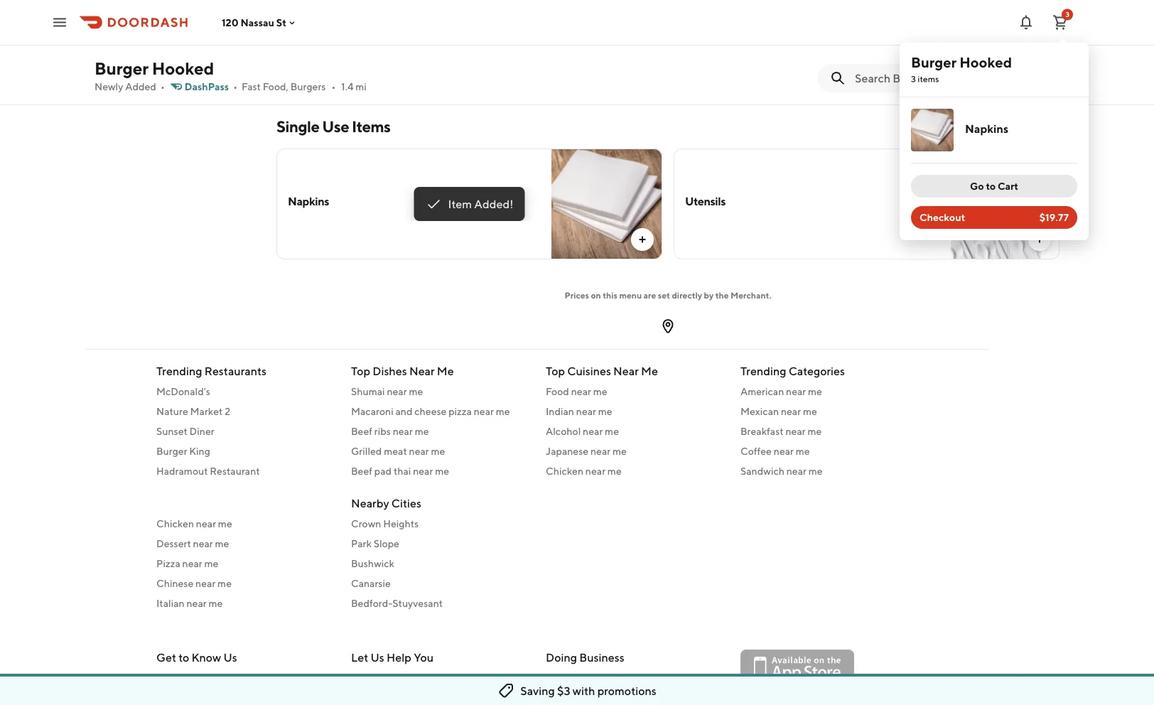 Task type: describe. For each thing, give the bounding box(es) containing it.
account details link
[[351, 671, 529, 685]]

set
[[658, 290, 670, 300]]

mexican near me
[[741, 405, 817, 417]]

mcdonald's
[[156, 385, 210, 397]]

let
[[351, 651, 368, 664]]

crown heights link
[[351, 516, 529, 531]]

3 • from the left
[[331, 81, 336, 92]]

know
[[191, 651, 221, 664]]

breakfast
[[741, 425, 784, 437]]

me up the sandwich near me
[[796, 445, 810, 457]]

1 • from the left
[[161, 81, 165, 92]]

with
[[573, 684, 595, 698]]

your
[[564, 692, 585, 704]]

about
[[156, 672, 185, 684]]

ribs
[[374, 425, 391, 437]]

3 inside burger hooked 3 items
[[911, 74, 916, 84]]

burger for burger hooked
[[95, 58, 148, 78]]

orange sode can image
[[949, 0, 1060, 86]]

near up the "indian near me"
[[571, 385, 591, 397]]

bedford-stuyvesant link
[[351, 596, 529, 610]]

near down trending categories
[[786, 385, 806, 397]]

cart
[[998, 180, 1018, 192]]

coke
[[311, 18, 338, 32]]

details
[[392, 672, 423, 684]]

slope
[[374, 537, 399, 549]]

list your business link
[[546, 691, 724, 705]]

near down the coffee near me
[[787, 465, 807, 477]]

near up pizza near me
[[193, 537, 213, 549]]

stuyvesant
[[393, 597, 443, 609]]

near right pizza
[[474, 405, 494, 417]]

me right pizza
[[496, 405, 510, 417]]

pad
[[374, 465, 392, 477]]

let us help you
[[351, 651, 434, 664]]

indian
[[546, 405, 574, 417]]

italian near me
[[156, 597, 223, 609]]

coffee
[[741, 445, 772, 457]]

by
[[704, 290, 714, 300]]

about us
[[156, 672, 199, 684]]

cuisines
[[567, 364, 611, 377]]

go
[[970, 180, 984, 192]]

top for top cuisines near me
[[546, 364, 565, 377]]

shumai
[[351, 385, 385, 397]]

bedford-
[[351, 597, 393, 609]]

me down chinese near me
[[209, 597, 223, 609]]

1 vertical spatial chicken
[[156, 517, 194, 529]]

top for top dishes near me
[[351, 364, 370, 377]]

trending for trending categories
[[741, 364, 786, 377]]

near for cuisines
[[613, 364, 639, 377]]

items
[[918, 74, 939, 84]]

dashpass •
[[185, 81, 237, 92]]

indian near me link
[[546, 404, 724, 418]]

0 horizontal spatial napkins image
[[552, 149, 662, 259]]

me down pizza near me link
[[218, 577, 232, 589]]

list your business
[[546, 692, 626, 704]]

bushwick
[[351, 557, 394, 569]]

nature
[[156, 405, 188, 417]]

near up the sandwich near me
[[774, 445, 794, 457]]

me down american near me link
[[803, 405, 817, 417]]

american
[[741, 385, 784, 397]]

near right thai
[[413, 465, 433, 477]]

account
[[351, 672, 390, 684]]

near right meat
[[409, 445, 429, 457]]

shumai near me
[[351, 385, 423, 397]]

near up italian near me
[[196, 577, 216, 589]]

pizza
[[449, 405, 472, 417]]

near up alcohol near me
[[576, 405, 596, 417]]

Item Search search field
[[855, 70, 1048, 86]]

2 • from the left
[[233, 81, 237, 92]]

120 nassau st
[[222, 17, 286, 28]]

me down 'grilled meat near me' link
[[435, 465, 449, 477]]

st
[[276, 17, 286, 28]]

and
[[395, 405, 413, 417]]

go to cart
[[970, 180, 1018, 192]]

alcohol near me
[[546, 425, 619, 437]]

burger king
[[156, 445, 210, 457]]

us for let us help you
[[371, 651, 384, 664]]

burger hooked 3 items
[[911, 54, 1012, 84]]

hooked for burger hooked
[[152, 58, 214, 78]]

sandwich
[[741, 465, 785, 477]]

0 horizontal spatial napkins
[[288, 194, 329, 208]]

burger hooked
[[95, 58, 214, 78]]

coffee near me
[[741, 445, 810, 457]]

1 vertical spatial business
[[587, 692, 626, 704]]

me down alcohol near me link
[[613, 445, 627, 457]]

trending restaurants
[[156, 364, 266, 377]]

me up pizza near me link
[[215, 537, 229, 549]]

utensils image
[[949, 149, 1060, 259]]

dessert
[[156, 537, 191, 549]]

me up alcohol near me
[[598, 405, 612, 417]]

near down american near me
[[781, 405, 801, 417]]

top cuisines near me
[[546, 364, 658, 377]]

nassau
[[241, 17, 274, 28]]

japanese near me link
[[546, 444, 724, 458]]

beef pad thai near me
[[351, 465, 449, 477]]

cheese
[[415, 405, 447, 417]]

120
[[222, 17, 239, 28]]

food,
[[263, 81, 289, 92]]

sunset diner link
[[156, 424, 334, 438]]

doing
[[546, 651, 577, 664]]

nature market 2 link
[[156, 404, 334, 418]]

japanese near me
[[546, 445, 627, 457]]

diet coke can
[[288, 18, 361, 32]]

on
[[591, 290, 601, 300]]

trending categories
[[741, 364, 845, 377]]

me for top dishes near me
[[437, 364, 454, 377]]

beef for beef ribs near me
[[351, 425, 372, 437]]

doing business
[[546, 651, 624, 664]]

beef ribs near me
[[351, 425, 429, 437]]

chinese near me
[[156, 577, 232, 589]]

sunset
[[156, 425, 188, 437]]

american near me
[[741, 385, 822, 397]]



Task type: locate. For each thing, give the bounding box(es) containing it.
1 vertical spatial chicken near me link
[[156, 516, 334, 531]]

0 horizontal spatial us
[[187, 672, 199, 684]]

become a dasher link
[[546, 671, 724, 685]]

me down indian near me link
[[605, 425, 619, 437]]

beef inside 'link'
[[351, 425, 372, 437]]

checkout
[[920, 211, 965, 223]]

us down get to know us
[[187, 672, 199, 684]]

1 horizontal spatial $3.29
[[685, 39, 710, 51]]

top
[[351, 364, 370, 377], [546, 364, 565, 377]]

business up the "dasher"
[[579, 651, 624, 664]]

single use items
[[276, 117, 390, 136]]

promotions
[[597, 684, 657, 698]]

italian near me link
[[156, 596, 334, 610]]

1 horizontal spatial near
[[613, 364, 639, 377]]

dessert near me link
[[156, 536, 334, 550]]

1 horizontal spatial top
[[546, 364, 565, 377]]

breakfast near me link
[[741, 424, 918, 438]]

beef for beef pad thai near me
[[351, 465, 372, 477]]

me inside 'link'
[[415, 425, 429, 437]]

chicken near me link down japanese near me link
[[546, 464, 724, 478]]

1 horizontal spatial napkins image
[[911, 109, 954, 151]]

hadramout restaurant link
[[156, 464, 334, 478]]

me down macaroni and cheese pizza near me in the left bottom of the page
[[415, 425, 429, 437]]

food
[[546, 385, 569, 397]]

meat
[[384, 445, 407, 457]]

add item to cart image
[[637, 234, 648, 245], [1034, 234, 1045, 245]]

business down the "dasher"
[[587, 692, 626, 704]]

0 vertical spatial to
[[986, 180, 996, 192]]

1 $3.29 from the left
[[288, 39, 313, 51]]

1 near from the left
[[409, 364, 435, 377]]

2 horizontal spatial •
[[331, 81, 336, 92]]

1 vertical spatial beef
[[351, 465, 372, 477]]

1 horizontal spatial me
[[641, 364, 658, 377]]

near down 'dessert near me'
[[182, 557, 202, 569]]

near inside 'link'
[[393, 425, 413, 437]]

1 horizontal spatial chicken near me
[[546, 465, 622, 477]]

burger down sunset
[[156, 445, 187, 457]]

near up japanese near me
[[583, 425, 603, 437]]

0 horizontal spatial add item to cart image
[[637, 234, 648, 245]]

near up and
[[387, 385, 407, 397]]

1 horizontal spatial 3
[[1065, 10, 1070, 18]]

0 vertical spatial chicken near me link
[[546, 464, 724, 478]]

indian near me
[[546, 405, 612, 417]]

me down japanese near me link
[[608, 465, 622, 477]]

nearby
[[351, 496, 389, 510]]

italian
[[156, 597, 185, 609]]

near down alcohol near me
[[591, 445, 611, 457]]

macaroni and cheese pizza near me
[[351, 405, 510, 417]]

go to cart button
[[911, 175, 1077, 198]]

1 vertical spatial napkins
[[288, 194, 329, 208]]

2 near from the left
[[613, 364, 639, 377]]

restaurants
[[204, 364, 266, 377]]

1 top from the left
[[351, 364, 370, 377]]

1 vertical spatial 3
[[911, 74, 916, 84]]

prices
[[565, 290, 589, 300]]

dessert near me
[[156, 537, 229, 549]]

us
[[224, 651, 237, 664], [371, 651, 384, 664], [187, 672, 199, 684]]

2 add item to cart image from the left
[[1034, 234, 1045, 245]]

heights
[[383, 517, 419, 529]]

to right go on the top right of the page
[[986, 180, 996, 192]]

use
[[322, 117, 349, 136]]

beef down grilled
[[351, 465, 372, 477]]

alcohol
[[546, 425, 581, 437]]

1 beef from the top
[[351, 425, 372, 437]]

newly
[[95, 81, 123, 92]]

0 horizontal spatial hooked
[[152, 58, 214, 78]]

me for top cuisines near me
[[641, 364, 658, 377]]

park
[[351, 537, 372, 549]]

trending up mcdonald's
[[156, 364, 202, 377]]

beef ribs near me link
[[351, 424, 529, 438]]

0 vertical spatial beef
[[351, 425, 372, 437]]

grilled meat near me link
[[351, 444, 529, 458]]

chicken near me link
[[546, 464, 724, 478], [156, 516, 334, 531]]

chicken near me link up the dessert near me link
[[156, 516, 334, 531]]

0 vertical spatial chicken
[[546, 465, 584, 477]]

3 right notification bell image
[[1065, 10, 1070, 18]]

0 vertical spatial napkins
[[965, 122, 1009, 135]]

near down japanese near me
[[586, 465, 606, 477]]

• left 1.4
[[331, 81, 336, 92]]

2 me from the left
[[641, 364, 658, 377]]

me up the dessert near me link
[[218, 517, 232, 529]]

chinese
[[156, 577, 194, 589]]

1 horizontal spatial us
[[224, 651, 237, 664]]

near
[[387, 385, 407, 397], [571, 385, 591, 397], [786, 385, 806, 397], [474, 405, 494, 417], [576, 405, 596, 417], [781, 405, 801, 417], [393, 425, 413, 437], [583, 425, 603, 437], [786, 425, 806, 437], [409, 445, 429, 457], [591, 445, 611, 457], [774, 445, 794, 457], [413, 465, 433, 477], [586, 465, 606, 477], [787, 465, 807, 477], [196, 517, 216, 529], [193, 537, 213, 549], [182, 557, 202, 569], [196, 577, 216, 589], [187, 597, 207, 609]]

king
[[189, 445, 210, 457]]

cities
[[391, 496, 421, 510]]

us for about us
[[187, 672, 199, 684]]

me up shumai near me link
[[437, 364, 454, 377]]

trending
[[156, 364, 202, 377], [741, 364, 786, 377]]

prices on this menu are set directly by the merchant .
[[565, 290, 771, 300]]

diet
[[288, 18, 309, 32]]

japanese
[[546, 445, 589, 457]]

chicken down japanese
[[546, 465, 584, 477]]

me up chinese near me
[[204, 557, 219, 569]]

2 horizontal spatial us
[[371, 651, 384, 664]]

fast food, burgers • 1.4 mi
[[242, 81, 367, 92]]

0 horizontal spatial near
[[409, 364, 435, 377]]

trending for trending restaurants
[[156, 364, 202, 377]]

to right get
[[179, 651, 189, 664]]

120 nassau st button
[[222, 17, 298, 28]]

1.4
[[341, 81, 354, 92]]

mexican near me link
[[741, 404, 918, 418]]

menu
[[619, 290, 642, 300]]

bushwick link
[[351, 556, 529, 570]]

burger inside burger king link
[[156, 445, 187, 457]]

account details
[[351, 672, 423, 684]]

are
[[644, 290, 656, 300]]

0 horizontal spatial burger
[[95, 58, 148, 78]]

park slope
[[351, 537, 399, 549]]

us right know
[[224, 651, 237, 664]]

park slope link
[[351, 536, 529, 550]]

3 inside button
[[1065, 10, 1070, 18]]

• left fast
[[233, 81, 237, 92]]

food near me
[[546, 385, 607, 397]]

•
[[161, 81, 165, 92], [233, 81, 237, 92], [331, 81, 336, 92]]

mcdonald's link
[[156, 384, 334, 398]]

1 vertical spatial to
[[179, 651, 189, 664]]

napkins image
[[911, 109, 954, 151], [552, 149, 662, 259]]

0 vertical spatial 3
[[1065, 10, 1070, 18]]

dasher
[[593, 672, 625, 684]]

1 horizontal spatial •
[[233, 81, 237, 92]]

us right let
[[371, 651, 384, 664]]

pizza near me
[[156, 557, 219, 569]]

0 vertical spatial business
[[579, 651, 624, 664]]

nearby cities
[[351, 496, 421, 510]]

0 horizontal spatial top
[[351, 364, 370, 377]]

0 horizontal spatial me
[[437, 364, 454, 377]]

1 horizontal spatial burger
[[156, 445, 187, 457]]

0 horizontal spatial chicken
[[156, 517, 194, 529]]

notification bell image
[[1018, 14, 1035, 31]]

0 horizontal spatial to
[[179, 651, 189, 664]]

0 horizontal spatial trending
[[156, 364, 202, 377]]

burger for burger hooked 3 items
[[911, 54, 957, 71]]

mi
[[356, 81, 367, 92]]

trending up american
[[741, 364, 786, 377]]

burger for burger king
[[156, 445, 187, 457]]

near up shumai near me link
[[409, 364, 435, 377]]

1 horizontal spatial napkins
[[965, 122, 1009, 135]]

crown
[[351, 517, 381, 529]]

add item to cart image down $19.77
[[1034, 234, 1045, 245]]

to for know
[[179, 651, 189, 664]]

categories
[[789, 364, 845, 377]]

beef pad thai near me link
[[351, 464, 529, 478]]

me down mexican near me link
[[808, 425, 822, 437]]

added
[[125, 81, 156, 92]]

diet coke can image
[[552, 0, 662, 86]]

open menu image
[[51, 14, 68, 31]]

near down and
[[393, 425, 413, 437]]

1 vertical spatial chicken near me
[[156, 517, 232, 529]]

me down categories
[[808, 385, 822, 397]]

me down the top cuisines near me
[[593, 385, 607, 397]]

near up food near me link
[[613, 364, 639, 377]]

thai
[[394, 465, 411, 477]]

1 trending from the left
[[156, 364, 202, 377]]

you
[[414, 651, 434, 664]]

market
[[190, 405, 223, 417]]

hooked
[[960, 54, 1012, 71], [152, 58, 214, 78]]

2 horizontal spatial burger
[[911, 54, 957, 71]]

0 horizontal spatial chicken near me
[[156, 517, 232, 529]]

burger up newly added •
[[95, 58, 148, 78]]

3 items, open order cart image
[[1052, 14, 1069, 31]]

1 horizontal spatial add item to cart image
[[1034, 234, 1045, 245]]

add item to cart image for utensils
[[1034, 234, 1045, 245]]

to inside button
[[986, 180, 996, 192]]

add item to cart image for napkins
[[637, 234, 648, 245]]

me down coffee near me link at the right bottom of the page
[[809, 465, 823, 477]]

near up 'dessert near me'
[[196, 517, 216, 529]]

canarsie
[[351, 577, 391, 589]]

a
[[585, 672, 591, 684]]

get
[[156, 651, 176, 664]]

breakfast near me
[[741, 425, 822, 437]]

$19.77
[[1040, 211, 1069, 223]]

near for dishes
[[409, 364, 435, 377]]

0 horizontal spatial •
[[161, 81, 165, 92]]

me up food near me link
[[641, 364, 658, 377]]

diner
[[189, 425, 214, 437]]

restaurant
[[210, 465, 260, 477]]

chicken near me down japanese near me
[[546, 465, 622, 477]]

0 horizontal spatial 3
[[911, 74, 916, 84]]

chicken up dessert on the left bottom of the page
[[156, 517, 194, 529]]

0 horizontal spatial chicken near me link
[[156, 516, 334, 531]]

1 horizontal spatial to
[[986, 180, 996, 192]]

to for cart
[[986, 180, 996, 192]]

1 horizontal spatial chicken near me link
[[546, 464, 724, 478]]

burger up "items"
[[911, 54, 957, 71]]

1 horizontal spatial trending
[[741, 364, 786, 377]]

2 beef from the top
[[351, 465, 372, 477]]

added!
[[474, 197, 513, 211]]

1 me from the left
[[437, 364, 454, 377]]

top up "food" at the left bottom of page
[[546, 364, 565, 377]]

hooked for burger hooked 3 items
[[960, 54, 1012, 71]]

2 trending from the left
[[741, 364, 786, 377]]

near down chinese near me
[[187, 597, 207, 609]]

fast
[[242, 81, 261, 92]]

chicken near me up 'dessert near me'
[[156, 517, 232, 529]]

grilled
[[351, 445, 382, 457]]

add item to cart image up are
[[637, 234, 648, 245]]

hooked inside burger hooked 3 items
[[960, 54, 1012, 71]]

top up shumai on the left bottom of the page
[[351, 364, 370, 377]]

sandwich near me link
[[741, 464, 918, 478]]

near down mexican near me
[[786, 425, 806, 437]]

items
[[352, 117, 390, 136]]

saving $3 with promotions
[[520, 684, 657, 698]]

beef up grilled
[[351, 425, 372, 437]]

.
[[769, 290, 771, 300]]

3 left "items"
[[911, 74, 916, 84]]

crown heights
[[351, 517, 419, 529]]

me up and
[[409, 385, 423, 397]]

2 top from the left
[[546, 364, 565, 377]]

1 horizontal spatial chicken
[[546, 465, 584, 477]]

newly added •
[[95, 81, 165, 92]]

help
[[387, 651, 411, 664]]

macaroni
[[351, 405, 393, 417]]

0 horizontal spatial $3.29
[[288, 39, 313, 51]]

single
[[276, 117, 319, 136]]

1 horizontal spatial hooked
[[960, 54, 1012, 71]]

mexican
[[741, 405, 779, 417]]

2 $3.29 from the left
[[685, 39, 710, 51]]

burger inside burger hooked 3 items
[[911, 54, 957, 71]]

me
[[409, 385, 423, 397], [593, 385, 607, 397], [808, 385, 822, 397], [496, 405, 510, 417], [598, 405, 612, 417], [803, 405, 817, 417], [415, 425, 429, 437], [605, 425, 619, 437], [808, 425, 822, 437], [431, 445, 445, 457], [613, 445, 627, 457], [796, 445, 810, 457], [435, 465, 449, 477], [608, 465, 622, 477], [809, 465, 823, 477], [218, 517, 232, 529], [215, 537, 229, 549], [204, 557, 219, 569], [218, 577, 232, 589], [209, 597, 223, 609]]

1 add item to cart image from the left
[[637, 234, 648, 245]]

0 vertical spatial chicken near me
[[546, 465, 622, 477]]

hadramout restaurant
[[156, 465, 260, 477]]

pizza near me link
[[156, 556, 334, 570]]

me
[[437, 364, 454, 377], [641, 364, 658, 377]]

• down burger hooked at the top of page
[[161, 81, 165, 92]]

me down beef ribs near me 'link'
[[431, 445, 445, 457]]

item
[[448, 197, 472, 211]]



Task type: vqa. For each thing, say whether or not it's contained in the screenshot.


